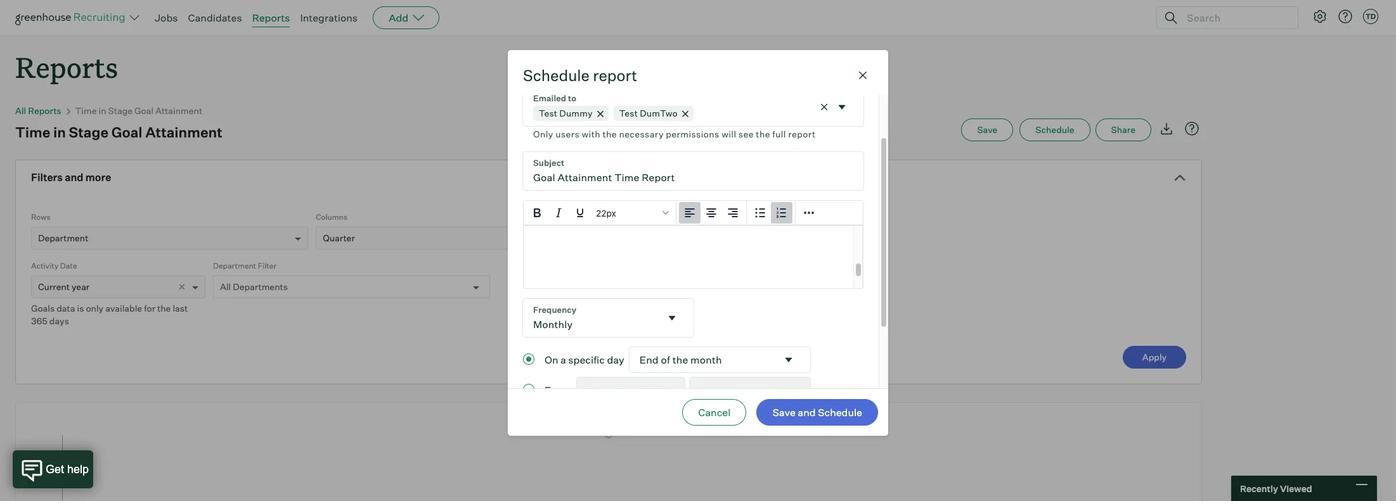 Task type: vqa. For each thing, say whether or not it's contained in the screenshot.
required
no



Task type: describe. For each thing, give the bounding box(es) containing it.
necessary
[[619, 129, 664, 140]]

recently viewed
[[1240, 483, 1312, 494]]

0 vertical spatial goal
[[134, 105, 153, 116]]

data
[[57, 303, 75, 314]]

rows
[[31, 213, 50, 222]]

1 horizontal spatial time
[[75, 105, 97, 116]]

more
[[85, 171, 111, 184]]

on
[[545, 354, 558, 366]]

departments
[[233, 282, 288, 292]]

0 vertical spatial in
[[99, 105, 106, 116]]

columns
[[316, 213, 347, 222]]

22px toolbar
[[524, 201, 676, 226]]

cancel
[[698, 406, 731, 419]]

all for all departments
[[220, 282, 231, 292]]

save and schedule this report to revisit it! element
[[961, 119, 1020, 141]]

1 vertical spatial time
[[15, 124, 50, 141]]

1 toolbar from the left
[[676, 201, 747, 226]]

1 vertical spatial reports
[[15, 48, 118, 86]]

share button
[[1095, 119, 1151, 141]]

activity date
[[31, 261, 77, 271]]

users
[[555, 129, 580, 140]]

only
[[533, 129, 553, 140]]

1 vertical spatial attainment
[[145, 124, 222, 141]]

22px group
[[524, 201, 863, 226]]

last
[[173, 303, 188, 314]]

schedule report
[[523, 66, 637, 85]]

with
[[582, 129, 600, 140]]

viewed
[[1280, 483, 1312, 494]]

and for filters
[[65, 171, 83, 184]]

time in stage goal attainment link
[[75, 105, 202, 116]]

department filter
[[213, 261, 276, 271]]

department option
[[38, 233, 88, 244]]

0 horizontal spatial in
[[53, 124, 66, 141]]

save button
[[961, 119, 1013, 141]]

2 vertical spatial reports
[[28, 105, 61, 116]]

save and schedule button
[[757, 399, 878, 426]]

filters and more
[[31, 171, 111, 184]]

jobs link
[[155, 11, 178, 24]]

test dumtwo
[[619, 108, 678, 119]]

2 toolbar from the left
[[747, 201, 796, 226]]

cancel button
[[682, 399, 746, 426]]

schedule inside save and schedule button
[[818, 406, 862, 419]]

clear selection image
[[818, 101, 831, 113]]

date
[[60, 261, 77, 271]]

year
[[72, 282, 90, 292]]

jobs
[[155, 11, 178, 24]]

none field on a specific day
[[629, 347, 810, 373]]

candidates
[[188, 11, 242, 24]]

1 horizontal spatial the
[[603, 129, 617, 140]]

permissions
[[666, 129, 719, 140]]

0 vertical spatial time in stage goal attainment
[[75, 105, 202, 116]]

all for all reports
[[15, 105, 26, 116]]

365
[[31, 316, 47, 327]]

only users with the necessary permissions will see the full report
[[533, 129, 816, 140]]

report inside the clear selection field
[[788, 129, 816, 140]]

see
[[739, 129, 754, 140]]

add button
[[373, 6, 439, 29]]

apply
[[1142, 352, 1167, 363]]

xychart image
[[31, 403, 1186, 502]]

1 vertical spatial goal
[[111, 124, 142, 141]]

schedule for schedule report
[[523, 66, 590, 85]]

schedule button
[[1020, 119, 1090, 141]]

save for save and schedule
[[772, 406, 796, 419]]

close modal icon image
[[855, 68, 871, 83]]

test dummy
[[539, 108, 593, 119]]

22px
[[596, 208, 616, 218]]

recently
[[1240, 483, 1278, 494]]

td
[[1366, 12, 1376, 21]]



Task type: locate. For each thing, give the bounding box(es) containing it.
current year option
[[38, 282, 90, 292]]

faq image
[[1184, 121, 1200, 136]]

is
[[77, 303, 84, 314]]

toggle flyout image inside on a specific day field
[[782, 354, 795, 366]]

td button
[[1363, 9, 1378, 24]]

1 horizontal spatial schedule
[[818, 406, 862, 419]]

None text field
[[523, 152, 864, 190], [523, 299, 660, 337], [523, 152, 864, 190], [523, 299, 660, 337]]

report
[[593, 66, 637, 85], [788, 129, 816, 140]]

1 horizontal spatial save
[[977, 124, 997, 135]]

time right 'all reports'
[[75, 105, 97, 116]]

reports link
[[252, 11, 290, 24]]

toggle flyout image inside the clear selection field
[[836, 101, 848, 113]]

1 vertical spatial department
[[213, 261, 256, 271]]

apply button
[[1123, 346, 1186, 369]]

0 vertical spatial attainment
[[155, 105, 202, 116]]

and for save
[[798, 406, 816, 419]]

0 horizontal spatial time
[[15, 124, 50, 141]]

1 vertical spatial stage
[[69, 124, 108, 141]]

the inside goals data is only available for the last 365 days
[[157, 303, 171, 314]]

1 vertical spatial time in stage goal attainment
[[15, 124, 222, 141]]

day
[[607, 354, 624, 366]]

0 horizontal spatial save
[[772, 406, 796, 419]]

dumtwo
[[640, 108, 678, 119]]

1 vertical spatial all
[[220, 282, 231, 292]]

toggle flyout image up save and schedule button
[[782, 354, 795, 366]]

test
[[539, 108, 557, 119], [619, 108, 638, 119]]

On a specific day text field
[[629, 347, 777, 373]]

1 horizontal spatial all
[[220, 282, 231, 292]]

candidates link
[[188, 11, 242, 24]]

attainment
[[155, 105, 202, 116], [145, 124, 222, 141]]

2 vertical spatial schedule
[[818, 406, 862, 419]]

the right for
[[157, 303, 171, 314]]

22px button
[[591, 202, 673, 224]]

none field the clear selection
[[523, 88, 864, 142]]

toolbar
[[676, 201, 747, 226], [747, 201, 796, 226]]

1 vertical spatial toggle flyout image
[[665, 312, 678, 325]]

the left full
[[756, 129, 770, 140]]

schedule for schedule
[[1036, 124, 1074, 135]]

Search text field
[[1184, 9, 1286, 27]]

reports
[[252, 11, 290, 24], [15, 48, 118, 86], [28, 105, 61, 116]]

configure image
[[1312, 9, 1328, 24]]

share
[[1111, 124, 1136, 135]]

all departments
[[220, 282, 288, 292]]

save inside save and schedule button
[[772, 406, 796, 419]]

all reports
[[15, 105, 61, 116]]

the
[[603, 129, 617, 140], [756, 129, 770, 140], [157, 303, 171, 314]]

1 horizontal spatial and
[[798, 406, 816, 419]]

for
[[144, 303, 155, 314]]

test for test dumtwo
[[619, 108, 638, 119]]

1 horizontal spatial toggle flyout image
[[782, 354, 795, 366]]

goals
[[31, 303, 55, 314]]

every
[[545, 384, 572, 397]]

save and schedule
[[772, 406, 862, 419]]

the right with
[[603, 129, 617, 140]]

download image
[[1159, 121, 1174, 136]]

add
[[389, 11, 408, 24]]

current
[[38, 282, 70, 292]]

1 test from the left
[[539, 108, 557, 119]]

1 horizontal spatial department
[[213, 261, 256, 271]]

None field
[[523, 88, 864, 142], [523, 299, 693, 337], [629, 347, 810, 373], [577, 378, 685, 403], [690, 378, 810, 403], [523, 299, 693, 337], [577, 378, 685, 403], [690, 378, 810, 403]]

save
[[977, 124, 997, 135], [772, 406, 796, 419]]

test for test dummy
[[539, 108, 557, 119]]

0 vertical spatial toggle flyout image
[[836, 101, 848, 113]]

department up date
[[38, 233, 88, 244]]

toggle flyout image
[[836, 101, 848, 113], [665, 312, 678, 325], [782, 354, 795, 366]]

0 vertical spatial and
[[65, 171, 83, 184]]

2 horizontal spatial the
[[756, 129, 770, 140]]

0 horizontal spatial department
[[38, 233, 88, 244]]

0 vertical spatial stage
[[108, 105, 133, 116]]

1 horizontal spatial report
[[788, 129, 816, 140]]

available
[[105, 303, 142, 314]]

0 horizontal spatial all
[[15, 105, 26, 116]]

0 vertical spatial save
[[977, 124, 997, 135]]

1 horizontal spatial test
[[619, 108, 638, 119]]

1 vertical spatial in
[[53, 124, 66, 141]]

0 vertical spatial time
[[75, 105, 97, 116]]

and inside button
[[798, 406, 816, 419]]

goal
[[134, 105, 153, 116], [111, 124, 142, 141]]

integrations link
[[300, 11, 358, 24]]

0 horizontal spatial report
[[593, 66, 637, 85]]

department for department filter
[[213, 261, 256, 271]]

all
[[15, 105, 26, 116], [220, 282, 231, 292]]

and
[[65, 171, 83, 184], [798, 406, 816, 419]]

0 horizontal spatial schedule
[[523, 66, 590, 85]]

0 vertical spatial report
[[593, 66, 637, 85]]

goals data is only available for the last 365 days
[[31, 303, 188, 327]]

2 vertical spatial toggle flyout image
[[782, 354, 795, 366]]

0 horizontal spatial toggle flyout image
[[665, 312, 678, 325]]

integrations
[[300, 11, 358, 24]]

save inside the save button
[[977, 124, 997, 135]]

activity
[[31, 261, 58, 271]]

×
[[178, 279, 186, 293]]

quarter
[[323, 233, 355, 244]]

1 vertical spatial report
[[788, 129, 816, 140]]

department for department
[[38, 233, 88, 244]]

2 horizontal spatial toggle flyout image
[[836, 101, 848, 113]]

0 horizontal spatial and
[[65, 171, 83, 184]]

0 horizontal spatial the
[[157, 303, 171, 314]]

2 horizontal spatial schedule
[[1036, 124, 1074, 135]]

specific
[[568, 354, 605, 366]]

dummy
[[559, 108, 593, 119]]

1 vertical spatial save
[[772, 406, 796, 419]]

td button
[[1361, 6, 1381, 27]]

1 vertical spatial and
[[798, 406, 816, 419]]

full
[[772, 129, 786, 140]]

0 vertical spatial schedule
[[523, 66, 590, 85]]

0 vertical spatial reports
[[252, 11, 290, 24]]

time in stage goal attainment
[[75, 105, 202, 116], [15, 124, 222, 141]]

current year
[[38, 282, 90, 292]]

report right full
[[788, 129, 816, 140]]

in
[[99, 105, 106, 116], [53, 124, 66, 141]]

1 vertical spatial schedule
[[1036, 124, 1074, 135]]

report up test dumtwo on the top left of page
[[593, 66, 637, 85]]

department
[[38, 233, 88, 244], [213, 261, 256, 271]]

schedule inside schedule button
[[1036, 124, 1074, 135]]

test up only
[[539, 108, 557, 119]]

on a specific day
[[545, 354, 624, 366]]

quarter option
[[323, 233, 355, 244]]

schedule
[[523, 66, 590, 85], [1036, 124, 1074, 135], [818, 406, 862, 419]]

a
[[560, 354, 566, 366]]

time
[[75, 105, 97, 116], [15, 124, 50, 141]]

all reports link
[[15, 105, 61, 116]]

greenhouse recruiting image
[[15, 10, 129, 25]]

only
[[86, 303, 103, 314]]

2 test from the left
[[619, 108, 638, 119]]

test up the necessary
[[619, 108, 638, 119]]

time down all reports link
[[15, 124, 50, 141]]

department up all departments
[[213, 261, 256, 271]]

toggle flyout image up on a specific day text field
[[665, 312, 678, 325]]

stage
[[108, 105, 133, 116], [69, 124, 108, 141]]

toggle flyout image right the clear selection image
[[836, 101, 848, 113]]

filter
[[258, 261, 276, 271]]

will
[[722, 129, 736, 140]]

0 vertical spatial all
[[15, 105, 26, 116]]

filters
[[31, 171, 63, 184]]

1 horizontal spatial in
[[99, 105, 106, 116]]

days
[[49, 316, 69, 327]]

none field containing test dummy
[[523, 88, 864, 142]]

0 horizontal spatial test
[[539, 108, 557, 119]]

0 vertical spatial department
[[38, 233, 88, 244]]

save for save
[[977, 124, 997, 135]]



